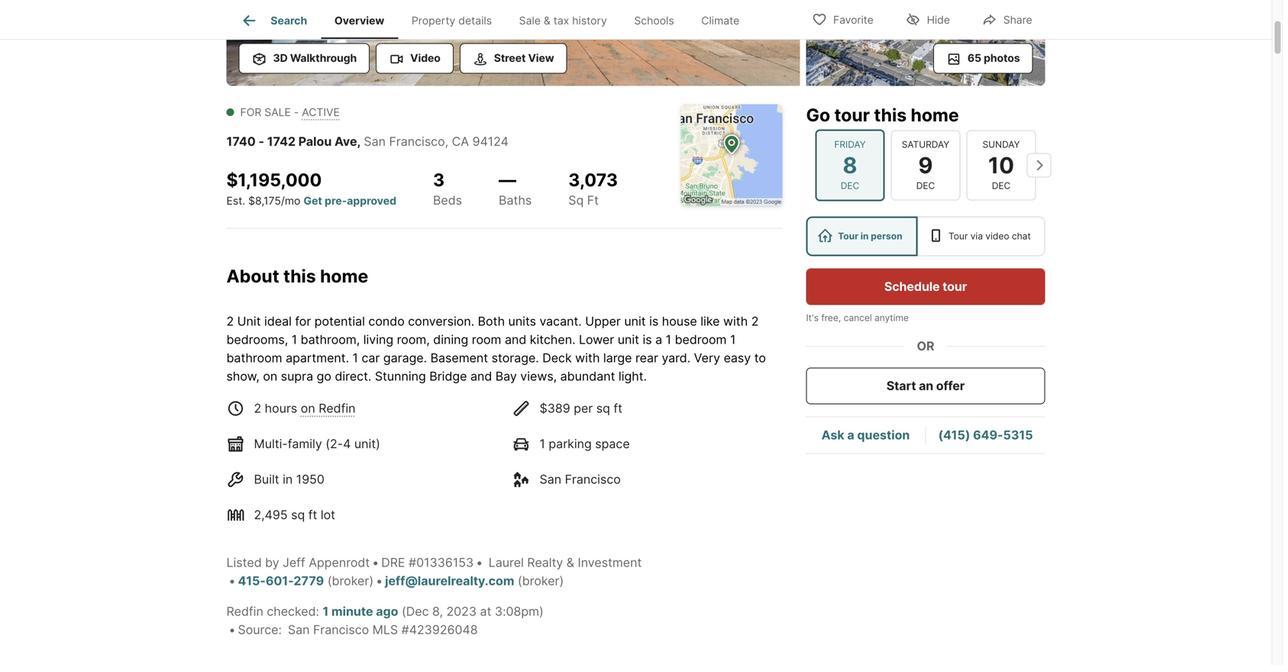 Task type: vqa. For each thing, say whether or not it's contained in the screenshot.
San Francisco
yes



Task type: locate. For each thing, give the bounding box(es) containing it.
1 , from the left
[[357, 134, 361, 149]]

1 horizontal spatial a
[[848, 428, 855, 443]]

unit right upper
[[624, 314, 646, 329]]

0 vertical spatial -
[[294, 106, 299, 119]]

-
[[294, 106, 299, 119], [259, 134, 264, 149]]

3:08pm)
[[495, 604, 544, 619]]

tour in person
[[838, 231, 903, 242]]

2 horizontal spatial dec
[[992, 180, 1011, 191]]

0 vertical spatial a
[[656, 332, 663, 347]]

apartment.
[[286, 350, 349, 365]]

is up "rear"
[[643, 332, 652, 347]]

1 horizontal spatial ft
[[614, 401, 623, 416]]

1 horizontal spatial tour
[[949, 231, 968, 242]]

1 1740 - 1742 palou ave, san francisco, ca 94124 image from the left
[[227, 0, 800, 86]]

1 horizontal spatial &
[[567, 555, 575, 570]]

2,495
[[254, 507, 288, 522]]

1740 - 1742 palou ave, san francisco, ca 94124 image
[[227, 0, 800, 86], [806, 0, 1046, 86]]

lot
[[321, 507, 335, 522]]

• left 415-
[[229, 574, 236, 588]]

schools
[[634, 14, 674, 27]]

this up saturday on the top
[[874, 104, 907, 126]]

1 tour from the left
[[838, 231, 859, 242]]

0 horizontal spatial and
[[471, 369, 492, 384]]

1 horizontal spatial ,
[[445, 134, 449, 149]]

1 vertical spatial with
[[575, 350, 600, 365]]

2 broker from the left
[[522, 574, 560, 588]]

) up minute
[[369, 574, 374, 588]]

on down bathroom
[[263, 369, 278, 384]]

0 vertical spatial #
[[409, 555, 416, 570]]

ave
[[335, 134, 357, 149]]

friday 8 dec
[[835, 139, 866, 191]]

lower
[[579, 332, 614, 347]]

0 vertical spatial in
[[861, 231, 869, 242]]

1 vertical spatial on
[[301, 401, 315, 416]]

0 vertical spatial home
[[911, 104, 959, 126]]

0 horizontal spatial dec
[[841, 180, 860, 191]]

ideal
[[264, 314, 292, 329]]

1 ( from the left
[[328, 574, 332, 588]]

&
[[544, 14, 551, 27], [567, 555, 575, 570]]

01336153
[[416, 555, 474, 570]]

tour right schedule
[[943, 279, 967, 294]]

friday
[[835, 139, 866, 150]]

0 horizontal spatial san
[[288, 622, 310, 637]]

0 horizontal spatial 2
[[227, 314, 234, 329]]

None button
[[816, 129, 885, 201], [891, 130, 961, 201], [967, 130, 1036, 201], [816, 129, 885, 201], [891, 130, 961, 201], [967, 130, 1036, 201]]

broker down realty on the left of page
[[522, 574, 560, 588]]

san inside redfin checked: 1 minute ago (dec 8, 2023 at 3:08pm) • source: san francisco mls # 423926048
[[288, 622, 310, 637]]

3
[[433, 169, 445, 191]]

francisco left the ca
[[389, 134, 445, 149]]

tour for schedule
[[943, 279, 967, 294]]

is left house
[[649, 314, 659, 329]]

9
[[919, 152, 933, 179]]

0 horizontal spatial broker
[[332, 574, 369, 588]]

san down the checked:
[[288, 622, 310, 637]]

8,
[[432, 604, 443, 619]]

on inside the 2 unit ideal for potential condo conversion. both units vacant. upper unit is house like with 2 bedrooms, 1 bathroom, living room, dining room and kitchen. lower unit is a 1 bedroom 1 bathroom apartment. 1 car garage. basement storage. deck with large rear yard. very easy to show, on supra go direct. stunning bridge and bay views, abundant light.
[[263, 369, 278, 384]]

) down realty on the left of page
[[560, 574, 564, 588]]

1 left minute
[[323, 604, 329, 619]]

in
[[861, 231, 869, 242], [283, 472, 293, 487]]

2 dec from the left
[[917, 180, 935, 191]]

mls
[[373, 622, 398, 637]]

source:
[[238, 622, 282, 637]]

0 vertical spatial is
[[649, 314, 659, 329]]

0 vertical spatial &
[[544, 14, 551, 27]]

bathroom,
[[301, 332, 360, 347]]

redfin down the go
[[319, 401, 356, 416]]

1 left car
[[353, 350, 358, 365]]

1 parking space
[[540, 436, 630, 451]]

0 horizontal spatial tour
[[835, 104, 870, 126]]

0 vertical spatial ft
[[614, 401, 623, 416]]

ft left the lot
[[308, 507, 317, 522]]

# right the mls
[[402, 622, 409, 637]]

1 vertical spatial redfin
[[227, 604, 263, 619]]

tour up friday
[[835, 104, 870, 126]]

2 left hours
[[254, 401, 261, 416]]

1 vertical spatial #
[[402, 622, 409, 637]]

,
[[357, 134, 361, 149], [445, 134, 449, 149]]

0 horizontal spatial tour
[[838, 231, 859, 242]]

1 up yard.
[[666, 332, 672, 347]]

0 vertical spatial francisco
[[389, 134, 445, 149]]

tour inside option
[[838, 231, 859, 242]]

views,
[[521, 369, 557, 384]]

for
[[295, 314, 311, 329]]

, right palou
[[357, 134, 361, 149]]

2 horizontal spatial 2
[[752, 314, 759, 329]]

0 vertical spatial with
[[724, 314, 748, 329]]

listed by jeff appenrodt • dre # 01336153 • laurel realty & investment • 415-601-2779 ( broker ) • jeff@laurelrealty.com ( broker )
[[227, 555, 642, 588]]

1 horizontal spatial sq
[[596, 401, 610, 416]]

in right the built
[[283, 472, 293, 487]]

walkthrough
[[290, 52, 357, 65]]

tour left via at the top right
[[949, 231, 968, 242]]

0 horizontal spatial ,
[[357, 134, 361, 149]]

2 vertical spatial san
[[288, 622, 310, 637]]

2 horizontal spatial san
[[540, 472, 562, 487]]

1 horizontal spatial broker
[[522, 574, 560, 588]]

like
[[701, 314, 720, 329]]

sq
[[569, 193, 584, 208]]

this up for
[[283, 265, 316, 287]]

garage.
[[383, 350, 427, 365]]

redfin
[[319, 401, 356, 416], [227, 604, 263, 619]]

tour inside button
[[943, 279, 967, 294]]

1740
[[227, 134, 256, 149]]

- right sale
[[294, 106, 299, 119]]

0 horizontal spatial francisco
[[313, 622, 369, 637]]

1 broker from the left
[[332, 574, 369, 588]]

0 horizontal spatial in
[[283, 472, 293, 487]]

# inside "listed by jeff appenrodt • dre # 01336153 • laurel realty & investment • 415-601-2779 ( broker ) • jeff@laurelrealty.com ( broker )"
[[409, 555, 416, 570]]

a
[[656, 332, 663, 347], [848, 428, 855, 443]]

a up "rear"
[[656, 332, 663, 347]]

1 vertical spatial -
[[259, 134, 264, 149]]

show,
[[227, 369, 260, 384]]

with up abundant
[[575, 350, 600, 365]]

0 horizontal spatial -
[[259, 134, 264, 149]]

share
[[1004, 13, 1033, 26]]

details
[[459, 14, 492, 27]]

0 horizontal spatial (
[[328, 574, 332, 588]]

with right like
[[724, 314, 748, 329]]

francisco
[[389, 134, 445, 149], [565, 472, 621, 487], [313, 622, 369, 637]]

dec inside friday 8 dec
[[841, 180, 860, 191]]

ft
[[614, 401, 623, 416], [308, 507, 317, 522]]

francisco inside redfin checked: 1 minute ago (dec 8, 2023 at 3:08pm) • source: san francisco mls # 423926048
[[313, 622, 369, 637]]

1 horizontal spatial this
[[874, 104, 907, 126]]

0 horizontal spatial 1740 - 1742 palou ave, san francisco, ca 94124 image
[[227, 0, 800, 86]]

san right ave on the top of the page
[[364, 134, 386, 149]]

2 up to
[[752, 314, 759, 329]]

on right hours
[[301, 401, 315, 416]]

2 hours on redfin
[[254, 401, 356, 416]]

1 vertical spatial home
[[320, 265, 368, 287]]

1 vertical spatial in
[[283, 472, 293, 487]]

0 horizontal spatial with
[[575, 350, 600, 365]]

and up storage.
[[505, 332, 527, 347]]

2 vertical spatial francisco
[[313, 622, 369, 637]]

2 left unit
[[227, 314, 234, 329]]

room,
[[397, 332, 430, 347]]

1 vertical spatial tour
[[943, 279, 967, 294]]

1 horizontal spatial 1740 - 1742 palou ave, san francisco, ca 94124 image
[[806, 0, 1046, 86]]

2 for 2 hours on redfin
[[254, 401, 261, 416]]

on
[[263, 369, 278, 384], [301, 401, 315, 416]]

tour inside option
[[949, 231, 968, 242]]

francisco down 1 parking space on the left bottom of the page
[[565, 472, 621, 487]]

#
[[409, 555, 416, 570], [402, 622, 409, 637]]

1 vertical spatial francisco
[[565, 472, 621, 487]]

2 tour from the left
[[949, 231, 968, 242]]

at
[[480, 604, 492, 619]]

1 vertical spatial &
[[567, 555, 575, 570]]

1740 - 1742 palou ave , san francisco , ca 94124
[[227, 134, 509, 149]]

1 horizontal spatial tour
[[943, 279, 967, 294]]

francisco down minute
[[313, 622, 369, 637]]

dec down the 9
[[917, 180, 935, 191]]

potential
[[315, 314, 365, 329]]

get
[[304, 194, 322, 207]]

0 vertical spatial unit
[[624, 314, 646, 329]]

redfin up source:
[[227, 604, 263, 619]]

map entry image
[[681, 104, 783, 206]]

on redfin link
[[301, 401, 356, 416]]

home up saturday on the top
[[911, 104, 959, 126]]

supra
[[281, 369, 313, 384]]

chat
[[1012, 231, 1031, 242]]

in left person
[[861, 231, 869, 242]]

( down appenrodt
[[328, 574, 332, 588]]

tab list containing search
[[227, 0, 766, 39]]

, left the ca
[[445, 134, 449, 149]]

• left source:
[[229, 622, 236, 637]]

3 dec from the left
[[992, 180, 1011, 191]]

san down parking
[[540, 472, 562, 487]]

0 horizontal spatial this
[[283, 265, 316, 287]]

(2-
[[326, 436, 343, 451]]

tab list
[[227, 0, 766, 39]]

0 vertical spatial tour
[[835, 104, 870, 126]]

parking
[[549, 436, 592, 451]]

65 photos button
[[934, 43, 1033, 74]]

property details
[[412, 14, 492, 27]]

0 horizontal spatial on
[[263, 369, 278, 384]]

condo
[[369, 314, 405, 329]]

1 horizontal spatial (
[[518, 574, 522, 588]]

dec inside the 'saturday 9 dec'
[[917, 180, 935, 191]]

& right realty on the left of page
[[567, 555, 575, 570]]

unit
[[237, 314, 261, 329]]

415-601-2779 link
[[238, 574, 324, 588]]

0 vertical spatial redfin
[[319, 401, 356, 416]]

home up potential on the top of the page
[[320, 265, 368, 287]]

0 vertical spatial san
[[364, 134, 386, 149]]

dec down the '10'
[[992, 180, 1011, 191]]

1 horizontal spatial in
[[861, 231, 869, 242]]

0 horizontal spatial )
[[369, 574, 374, 588]]

listed
[[227, 555, 262, 570]]

( down laurel
[[518, 574, 522, 588]]

start
[[887, 379, 916, 393]]

san francisco
[[540, 472, 621, 487]]

1 horizontal spatial on
[[301, 401, 315, 416]]

dec down 8
[[841, 180, 860, 191]]

bedroom
[[675, 332, 727, 347]]

kitchen.
[[530, 332, 576, 347]]

0 vertical spatial and
[[505, 332, 527, 347]]

1 horizontal spatial )
[[560, 574, 564, 588]]

# right dre
[[409, 555, 416, 570]]

in inside option
[[861, 231, 869, 242]]

a right ask
[[848, 428, 855, 443]]

- left 1742 at the top left
[[259, 134, 264, 149]]

1 down for
[[292, 332, 297, 347]]

1 vertical spatial ft
[[308, 507, 317, 522]]

go tour this home
[[806, 104, 959, 126]]

climate tab
[[688, 2, 753, 39]]

0 vertical spatial sq
[[596, 401, 610, 416]]

list box
[[806, 217, 1046, 256]]

1 vertical spatial sq
[[291, 507, 305, 522]]

1 horizontal spatial 2
[[254, 401, 261, 416]]

schools tab
[[621, 2, 688, 39]]

tax
[[554, 14, 569, 27]]

1 horizontal spatial francisco
[[389, 134, 445, 149]]

1 horizontal spatial -
[[294, 106, 299, 119]]

0 horizontal spatial &
[[544, 14, 551, 27]]

and left the bay
[[471, 369, 492, 384]]

1 dec from the left
[[841, 180, 860, 191]]

light.
[[619, 369, 647, 384]]

& inside tab
[[544, 14, 551, 27]]

sq
[[596, 401, 610, 416], [291, 507, 305, 522]]

2,495 sq ft lot
[[254, 507, 335, 522]]

tour left person
[[838, 231, 859, 242]]

0 horizontal spatial a
[[656, 332, 663, 347]]

(415) 649-5315
[[939, 428, 1033, 443]]

ft right per
[[614, 401, 623, 416]]

broker down appenrodt
[[332, 574, 369, 588]]

sq right 2,495
[[291, 507, 305, 522]]

with
[[724, 314, 748, 329], [575, 350, 600, 365]]

0 vertical spatial on
[[263, 369, 278, 384]]

bridge
[[430, 369, 467, 384]]

2 horizontal spatial francisco
[[565, 472, 621, 487]]

a inside the 2 unit ideal for potential condo conversion. both units vacant. upper unit is house like with 2 bedrooms, 1 bathroom, living room, dining room and kitchen. lower unit is a 1 bedroom 1 bathroom apartment. 1 car garage. basement storage. deck with large rear yard. very easy to show, on supra go direct. stunning bridge and bay views, abundant light.
[[656, 332, 663, 347]]

1 vertical spatial san
[[540, 472, 562, 487]]

94124
[[473, 134, 509, 149]]

dec inside sunday 10 dec
[[992, 180, 1011, 191]]

& left tax
[[544, 14, 551, 27]]

(dec
[[402, 604, 429, 619]]

0 horizontal spatial redfin
[[227, 604, 263, 619]]

1 horizontal spatial san
[[364, 134, 386, 149]]

0 horizontal spatial ft
[[308, 507, 317, 522]]

list box containing tour in person
[[806, 217, 1046, 256]]

sale & tax history tab
[[506, 2, 621, 39]]

& inside "listed by jeff appenrodt • dre # 01336153 • laurel realty & investment • 415-601-2779 ( broker ) • jeff@laurelrealty.com ( broker )"
[[567, 555, 575, 570]]

423926048
[[409, 622, 478, 637]]

unit up large
[[618, 332, 639, 347]]

2 ) from the left
[[560, 574, 564, 588]]

1 horizontal spatial dec
[[917, 180, 935, 191]]

sq right per
[[596, 401, 610, 416]]

stunning
[[375, 369, 426, 384]]



Task type: describe. For each thing, give the bounding box(es) containing it.
5315
[[1004, 428, 1033, 443]]

car
[[362, 350, 380, 365]]

$389
[[540, 401, 571, 416]]

ca
[[452, 134, 469, 149]]

1 vertical spatial is
[[643, 332, 652, 347]]

multi-family (2-4 unit)
[[254, 436, 380, 451]]

street view
[[494, 52, 554, 65]]

jeff
[[283, 555, 305, 570]]

1 up the "easy"
[[730, 332, 736, 347]]

living
[[363, 332, 394, 347]]

redfin inside redfin checked: 1 minute ago (dec 8, 2023 at 3:08pm) • source: san francisco mls # 423926048
[[227, 604, 263, 619]]

overview
[[335, 14, 385, 27]]

beds
[[433, 193, 462, 208]]

2023
[[447, 604, 477, 619]]

street view button
[[460, 43, 567, 74]]

tour in person option
[[806, 217, 918, 256]]

question
[[858, 428, 910, 443]]

649-
[[973, 428, 1004, 443]]

• left laurel
[[476, 555, 483, 570]]

/mo
[[281, 194, 301, 207]]

$389 per sq ft
[[540, 401, 623, 416]]

• left dre
[[372, 555, 379, 570]]

video
[[410, 52, 441, 65]]

approved
[[347, 194, 397, 207]]

about this home
[[227, 265, 368, 287]]

415-
[[238, 574, 266, 588]]

2 ( from the left
[[518, 574, 522, 588]]

to
[[755, 350, 766, 365]]

it's free, cancel anytime
[[806, 312, 909, 324]]

est.
[[227, 194, 245, 207]]

$8,175
[[248, 194, 281, 207]]

— baths
[[499, 169, 532, 208]]

room
[[472, 332, 502, 347]]

cancel
[[844, 312, 872, 324]]

dec for 9
[[917, 180, 935, 191]]

pre-
[[325, 194, 347, 207]]

2 for 2 unit ideal for potential condo conversion. both units vacant. upper unit is house like with 2 bedrooms, 1 bathroom, living room, dining room and kitchen. lower unit is a 1 bedroom 1 bathroom apartment. 1 car garage. basement storage. deck with large rear yard. very easy to show, on supra go direct. stunning bridge and bay views, abundant light.
[[227, 314, 234, 329]]

upper
[[585, 314, 621, 329]]

property details tab
[[398, 2, 506, 39]]

1 left parking
[[540, 436, 545, 451]]

dec for 10
[[992, 180, 1011, 191]]

vacant.
[[540, 314, 582, 329]]

tour via video chat option
[[918, 217, 1046, 256]]

65
[[968, 52, 982, 65]]

1 horizontal spatial and
[[505, 332, 527, 347]]

built in 1950
[[254, 472, 325, 487]]

free,
[[822, 312, 841, 324]]

search link
[[240, 11, 307, 30]]

start an offer button
[[806, 368, 1046, 405]]

1 horizontal spatial redfin
[[319, 401, 356, 416]]

favorite button
[[799, 3, 887, 35]]

0 horizontal spatial sq
[[291, 507, 305, 522]]

in for built
[[283, 472, 293, 487]]

601-
[[266, 574, 294, 588]]

about
[[227, 265, 279, 287]]

deck
[[543, 350, 572, 365]]

next image
[[1027, 153, 1052, 178]]

it's
[[806, 312, 819, 324]]

0 vertical spatial this
[[874, 104, 907, 126]]

2 1740 - 1742 palou ave, san francisco, ca 94124 image from the left
[[806, 0, 1046, 86]]

saturday
[[902, 139, 950, 150]]

• inside redfin checked: 1 minute ago (dec 8, 2023 at 3:08pm) • source: san francisco mls # 423926048
[[229, 622, 236, 637]]

family
[[288, 436, 322, 451]]

go
[[317, 369, 332, 384]]

by
[[265, 555, 279, 570]]

anytime
[[875, 312, 909, 324]]

1 horizontal spatial with
[[724, 314, 748, 329]]

tour for tour via video chat
[[949, 231, 968, 242]]

1 inside redfin checked: 1 minute ago (dec 8, 2023 at 3:08pm) • source: san francisco mls # 423926048
[[323, 604, 329, 619]]

realty
[[527, 555, 563, 570]]

2 , from the left
[[445, 134, 449, 149]]

appenrodt
[[309, 555, 370, 570]]

conversion.
[[408, 314, 475, 329]]

# inside redfin checked: 1 minute ago (dec 8, 2023 at 3:08pm) • source: san francisco mls # 423926048
[[402, 622, 409, 637]]

both
[[478, 314, 505, 329]]

laurel
[[489, 555, 524, 570]]

dining
[[433, 332, 469, 347]]

multi-
[[254, 436, 288, 451]]

investment
[[578, 555, 642, 570]]

active link
[[302, 106, 340, 119]]

dec for 8
[[841, 180, 860, 191]]

1 vertical spatial this
[[283, 265, 316, 287]]

checked:
[[267, 604, 319, 619]]

go
[[806, 104, 831, 126]]

in for tour
[[861, 231, 869, 242]]

unit)
[[354, 436, 380, 451]]

saturday 9 dec
[[902, 139, 950, 191]]

ask a question
[[822, 428, 910, 443]]

3 beds
[[433, 169, 462, 208]]

1 vertical spatial and
[[471, 369, 492, 384]]

$1,195,000
[[227, 169, 322, 191]]

view
[[528, 52, 554, 65]]

bathroom
[[227, 350, 282, 365]]

get pre-approved link
[[304, 194, 397, 207]]

dre
[[381, 555, 405, 570]]

(415)
[[939, 428, 971, 443]]

1 horizontal spatial home
[[911, 104, 959, 126]]

built
[[254, 472, 279, 487]]

—
[[499, 169, 517, 191]]

1 vertical spatial unit
[[618, 332, 639, 347]]

1 vertical spatial a
[[848, 428, 855, 443]]

overview tab
[[321, 2, 398, 39]]

tour for go
[[835, 104, 870, 126]]

tour for tour in person
[[838, 231, 859, 242]]

• down dre
[[376, 574, 383, 588]]

redfin checked: 1 minute ago (dec 8, 2023 at 3:08pm) • source: san francisco mls # 423926048
[[227, 604, 544, 637]]

storage.
[[492, 350, 539, 365]]

ask
[[822, 428, 845, 443]]

units
[[508, 314, 536, 329]]

1 ) from the left
[[369, 574, 374, 588]]

$1,195,000 est. $8,175 /mo get pre-approved
[[227, 169, 397, 207]]

person
[[871, 231, 903, 242]]

0 horizontal spatial home
[[320, 265, 368, 287]]

street
[[494, 52, 526, 65]]

video button
[[376, 43, 454, 74]]

for
[[240, 106, 262, 119]]

3d
[[273, 52, 288, 65]]



